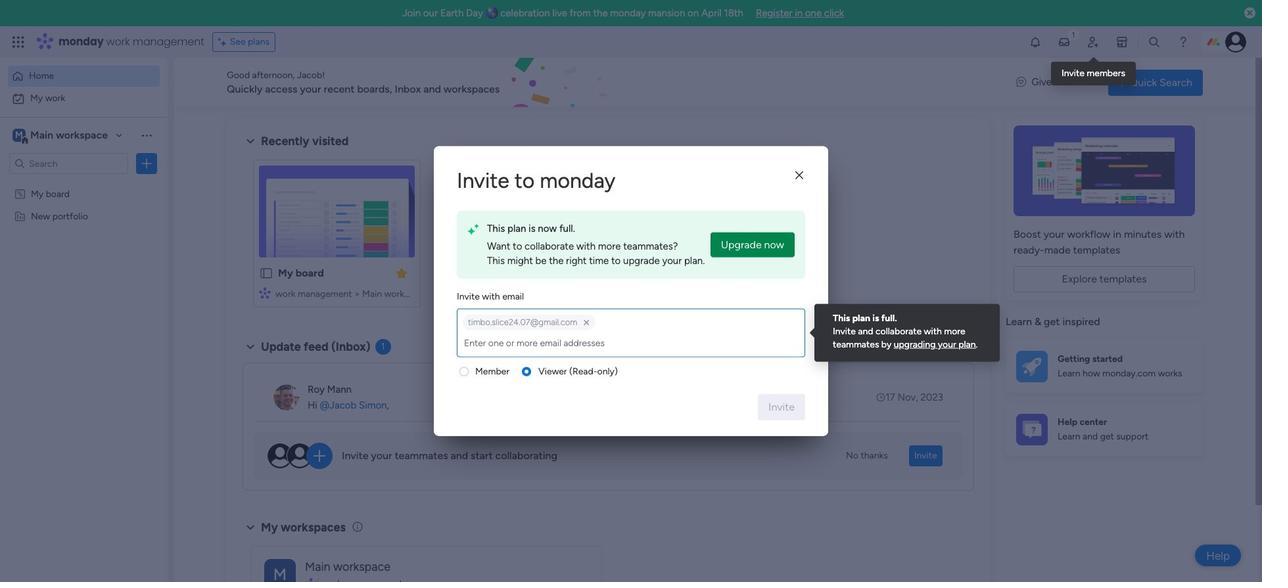 Task type: vqa. For each thing, say whether or not it's contained in the screenshot.
Public board "image" corresponding to Remove from favorites image
yes



Task type: describe. For each thing, give the bounding box(es) containing it.
1 image
[[1068, 27, 1080, 42]]

1 element
[[375, 339, 391, 355]]

search everything image
[[1149, 36, 1162, 49]]

remove timbo.slice24.07@gmail.com image
[[584, 319, 590, 326]]

workspace image inside 'element'
[[12, 128, 26, 143]]

invite members image
[[1087, 36, 1101, 49]]

upgrade stars new image
[[468, 222, 479, 239]]

2 vertical spatial option
[[0, 182, 168, 185]]

update feed image
[[1058, 36, 1072, 49]]

help image
[[1177, 36, 1191, 49]]

1 vertical spatial workspace image
[[264, 559, 296, 583]]

getting started element
[[1006, 340, 1204, 393]]

see plans image
[[218, 35, 230, 49]]

Search in workspace field
[[28, 156, 110, 171]]

monday marketplace image
[[1116, 36, 1129, 49]]

help center element
[[1006, 404, 1204, 456]]

select product image
[[12, 36, 25, 49]]

close update feed (inbox) image
[[243, 339, 259, 355]]

jacob simon image
[[1226, 32, 1247, 53]]



Task type: locate. For each thing, give the bounding box(es) containing it.
roy mann image
[[274, 385, 300, 411]]

notifications image
[[1029, 36, 1043, 49]]

close image
[[796, 170, 804, 180]]

2 public board image from the left
[[440, 266, 455, 281]]

workspace image
[[12, 128, 26, 143], [264, 559, 296, 583]]

option
[[8, 66, 160, 87], [8, 88, 160, 109], [0, 182, 168, 185]]

public board image
[[259, 266, 274, 281], [440, 266, 455, 281]]

0 horizontal spatial public board image
[[259, 266, 274, 281]]

1 horizontal spatial public board image
[[440, 266, 455, 281]]

0 horizontal spatial workspace image
[[12, 128, 26, 143]]

close recently visited image
[[243, 134, 259, 149]]

1 horizontal spatial workspace image
[[264, 559, 296, 583]]

public board image up component icon
[[259, 266, 274, 281]]

close my workspaces image
[[243, 520, 259, 536]]

public board image for add to favorites image
[[440, 266, 455, 281]]

public board image for remove from favorites image
[[259, 266, 274, 281]]

0 vertical spatial workspace image
[[12, 128, 26, 143]]

templates image image
[[1018, 126, 1192, 216]]

workspace selection element
[[12, 128, 110, 145]]

quick search results list box
[[243, 149, 975, 324]]

1 public board image from the left
[[259, 266, 274, 281]]

0 vertical spatial option
[[8, 66, 160, 87]]

add to favorites image
[[577, 267, 590, 280]]

public board image right remove from favorites image
[[440, 266, 455, 281]]

list box
[[0, 180, 168, 405]]

v2 bolt switch image
[[1120, 75, 1127, 90]]

1 vertical spatial option
[[8, 88, 160, 109]]

remove from favorites image
[[396, 267, 409, 280]]

Enter one or more email addresses text field
[[460, 330, 803, 357]]

component image
[[259, 287, 271, 299]]

v2 user feedback image
[[1017, 75, 1027, 90]]



